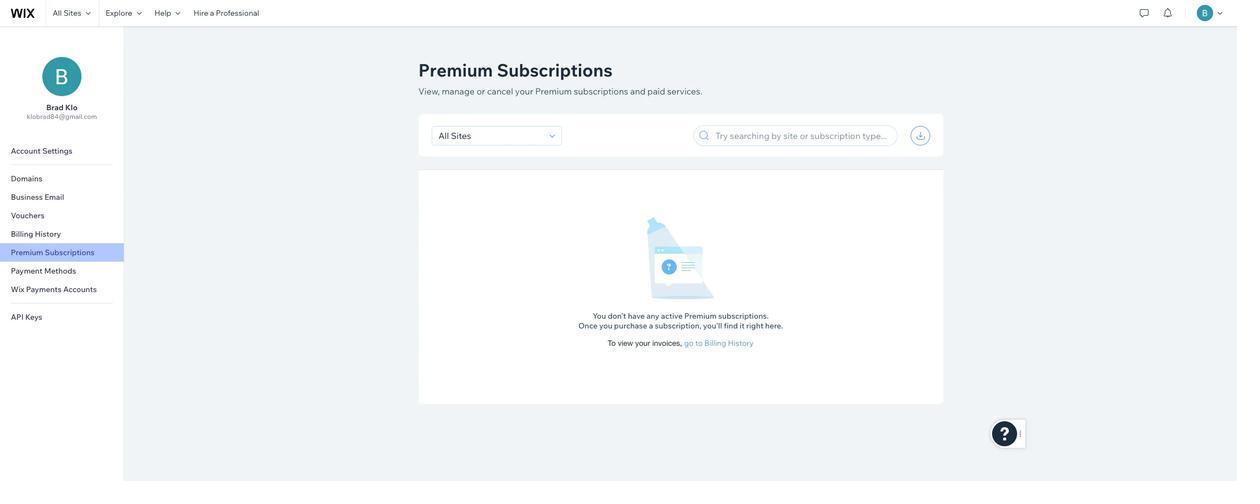 Task type: vqa. For each thing, say whether or not it's contained in the screenshot.
"632835642834572"
no



Task type: describe. For each thing, give the bounding box(es) containing it.
accounts
[[63, 285, 97, 294]]

subscriptions.
[[719, 311, 769, 321]]

premium up the manage
[[419, 59, 493, 81]]

you'll
[[703, 321, 722, 331]]

email
[[45, 192, 64, 202]]

billing inside billing history link
[[11, 229, 33, 239]]

premium inside sidebar element
[[11, 248, 43, 258]]

have
[[628, 311, 645, 321]]

active
[[661, 311, 683, 321]]

hire
[[194, 8, 208, 18]]

premium inside you don't have any active premium subscriptions. once you purchase a subscription, you'll find it right here.
[[685, 311, 717, 321]]

premium subscriptions link
[[0, 243, 124, 262]]

payments
[[26, 285, 62, 294]]

a inside you don't have any active premium subscriptions. once you purchase a subscription, you'll find it right here.
[[649, 321, 653, 331]]

find
[[724, 321, 738, 331]]

payment methods
[[11, 266, 76, 276]]

account settings link
[[0, 142, 124, 160]]

subscriptions
[[574, 86, 629, 97]]

api keys link
[[0, 308, 124, 327]]

premium left subscriptions
[[535, 86, 572, 97]]

your inside the premium subscriptions view, manage or cancel your premium subscriptions and paid services.
[[515, 86, 533, 97]]

explore
[[106, 8, 132, 18]]

subscriptions for premium subscriptions
[[45, 248, 95, 258]]

manage
[[442, 86, 475, 97]]

it
[[740, 321, 745, 331]]

view,
[[419, 86, 440, 97]]

here.
[[766, 321, 783, 331]]

domains link
[[0, 170, 124, 188]]

0 horizontal spatial a
[[210, 8, 214, 18]]

professional
[[216, 8, 259, 18]]

to
[[696, 338, 703, 348]]

to view your invoices, go to billing history
[[608, 338, 754, 348]]

business email link
[[0, 188, 124, 206]]

go to billing history link
[[685, 338, 754, 348]]

history inside billing history link
[[35, 229, 61, 239]]

subscriptions for premium subscriptions view, manage or cancel your premium subscriptions and paid services.
[[497, 59, 613, 81]]

go
[[685, 338, 694, 348]]

vouchers link
[[0, 206, 124, 225]]

help
[[155, 8, 171, 18]]

any
[[647, 311, 660, 321]]

account
[[11, 146, 41, 156]]

help button
[[148, 0, 187, 26]]

1 vertical spatial billing
[[705, 338, 727, 348]]

methods
[[44, 266, 76, 276]]

don't
[[608, 311, 626, 321]]

api keys
[[11, 312, 42, 322]]

api
[[11, 312, 24, 322]]

wix payments accounts link
[[0, 280, 124, 299]]

your inside the to view your invoices, go to billing history
[[636, 339, 651, 348]]

paid
[[648, 86, 666, 97]]



Task type: locate. For each thing, give the bounding box(es) containing it.
payment methods link
[[0, 262, 124, 280]]

klo
[[65, 103, 78, 112]]

you
[[593, 311, 606, 321]]

purchase
[[614, 321, 648, 331]]

klobrad84@gmail.com
[[27, 112, 97, 121]]

billing history link
[[0, 225, 124, 243]]

your right the view
[[636, 339, 651, 348]]

0 vertical spatial your
[[515, 86, 533, 97]]

once
[[579, 321, 598, 331]]

settings
[[42, 146, 72, 156]]

domains
[[11, 174, 42, 184]]

vouchers
[[11, 211, 45, 221]]

business email
[[11, 192, 64, 202]]

premium
[[419, 59, 493, 81], [535, 86, 572, 97], [11, 248, 43, 258], [685, 311, 717, 321]]

cancel
[[487, 86, 513, 97]]

right
[[747, 321, 764, 331]]

subscriptions
[[497, 59, 613, 81], [45, 248, 95, 258]]

you
[[600, 321, 613, 331]]

subscriptions inside sidebar element
[[45, 248, 95, 258]]

payment
[[11, 266, 43, 276]]

a right hire
[[210, 8, 214, 18]]

brad
[[46, 103, 64, 112]]

hire a professional link
[[187, 0, 266, 26]]

all
[[53, 8, 62, 18]]

business
[[11, 192, 43, 202]]

premium subscriptions
[[11, 248, 95, 258]]

your
[[515, 86, 533, 97], [636, 339, 651, 348]]

billing right to
[[705, 338, 727, 348]]

wix payments accounts
[[11, 285, 97, 294]]

premium subscriptions view, manage or cancel your premium subscriptions and paid services.
[[419, 59, 703, 97]]

wix
[[11, 285, 24, 294]]

history
[[35, 229, 61, 239], [728, 338, 754, 348]]

0 horizontal spatial billing
[[11, 229, 33, 239]]

and
[[631, 86, 646, 97]]

0 vertical spatial subscriptions
[[497, 59, 613, 81]]

invoices,
[[653, 339, 682, 348]]

premium up payment
[[11, 248, 43, 258]]

1 vertical spatial subscriptions
[[45, 248, 95, 258]]

0 horizontal spatial history
[[35, 229, 61, 239]]

services.
[[668, 86, 703, 97]]

brad klo klobrad84@gmail.com
[[27, 103, 97, 121]]

1 horizontal spatial history
[[728, 338, 754, 348]]

history down it
[[728, 338, 754, 348]]

1 horizontal spatial a
[[649, 321, 653, 331]]

subscriptions inside the premium subscriptions view, manage or cancel your premium subscriptions and paid services.
[[497, 59, 613, 81]]

hire a professional
[[194, 8, 259, 18]]

your right cancel
[[515, 86, 533, 97]]

subscriptions up payment methods link
[[45, 248, 95, 258]]

1 vertical spatial history
[[728, 338, 754, 348]]

you don't have any active premium subscriptions. once you purchase a subscription, you'll find it right here.
[[579, 311, 783, 331]]

1 horizontal spatial your
[[636, 339, 651, 348]]

a
[[210, 8, 214, 18], [649, 321, 653, 331]]

account settings
[[11, 146, 72, 156]]

billing history
[[11, 229, 61, 239]]

billing
[[11, 229, 33, 239], [705, 338, 727, 348]]

0 horizontal spatial subscriptions
[[45, 248, 95, 258]]

to
[[608, 339, 616, 348]]

1 vertical spatial a
[[649, 321, 653, 331]]

0 vertical spatial billing
[[11, 229, 33, 239]]

1 horizontal spatial subscriptions
[[497, 59, 613, 81]]

1 horizontal spatial billing
[[705, 338, 727, 348]]

subscriptions up subscriptions
[[497, 59, 613, 81]]

0 horizontal spatial your
[[515, 86, 533, 97]]

all sites
[[53, 8, 81, 18]]

None field
[[435, 127, 546, 145]]

a right have
[[649, 321, 653, 331]]

subscription,
[[655, 321, 702, 331]]

1 vertical spatial your
[[636, 339, 651, 348]]

billing down the vouchers
[[11, 229, 33, 239]]

history up premium subscriptions
[[35, 229, 61, 239]]

or
[[477, 86, 485, 97]]

0 vertical spatial a
[[210, 8, 214, 18]]

0 vertical spatial history
[[35, 229, 61, 239]]

server error icon image
[[647, 217, 715, 300]]

sidebar element
[[0, 26, 124, 481]]

Try searching by site or subscription type... field
[[713, 126, 894, 146]]

view
[[618, 339, 633, 348]]

sites
[[64, 8, 81, 18]]

premium up to
[[685, 311, 717, 321]]

keys
[[25, 312, 42, 322]]



